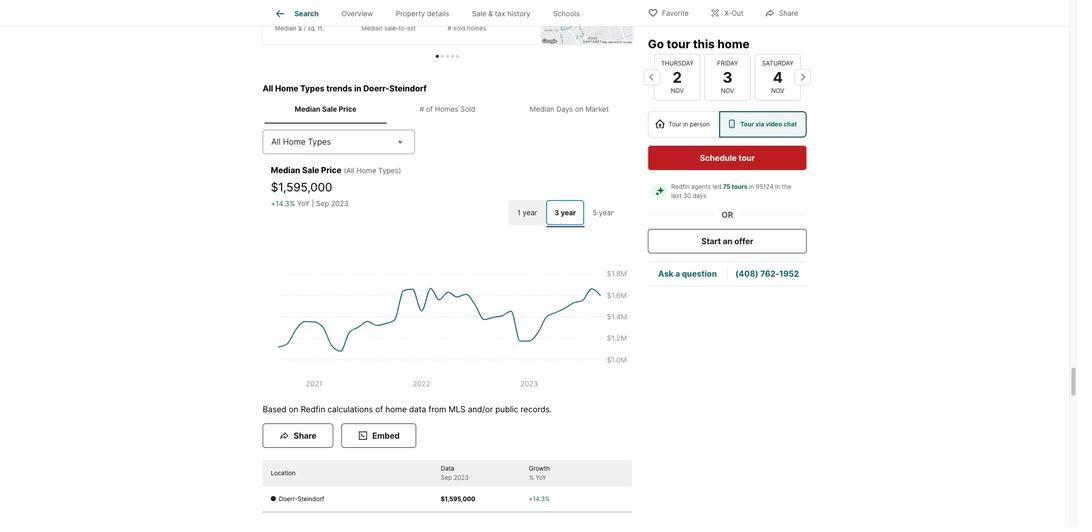 Task type: describe. For each thing, give the bounding box(es) containing it.
to-
[[399, 25, 407, 32]]

based
[[263, 405, 287, 414]]

median sale price (all home types) $1,595,000
[[271, 166, 401, 194]]

trends
[[327, 83, 353, 93]]

embed button
[[342, 424, 417, 448]]

ask
[[659, 269, 674, 279]]

5
[[593, 208, 597, 217]]

favorite button
[[640, 2, 698, 23]]

saturday
[[762, 60, 794, 67]]

0 horizontal spatial 2023
[[331, 199, 349, 208]]

/
[[304, 25, 306, 32]]

days
[[693, 192, 707, 200]]

of inside tab
[[426, 105, 433, 113]]

95124
[[756, 183, 774, 190]]

0 horizontal spatial share button
[[263, 424, 333, 448]]

question
[[682, 269, 717, 279]]

tour via video chat option
[[720, 111, 807, 138]]

property details
[[396, 9, 450, 18]]

overview
[[342, 9, 373, 18]]

30
[[684, 192, 691, 200]]

1 vertical spatial of
[[376, 405, 383, 414]]

(408) 762-1952 link
[[736, 269, 800, 279]]

tour for schedule
[[739, 153, 755, 163]]

home for all home types
[[283, 137, 306, 147]]

all home types
[[272, 137, 331, 147]]

schedule tour
[[700, 153, 755, 163]]

1 horizontal spatial home
[[718, 37, 750, 51]]

2
[[673, 68, 682, 86]]

3 year tab
[[547, 200, 585, 225]]

&
[[489, 9, 493, 18]]

median for median days on market
[[530, 105, 555, 113]]

person
[[690, 121, 710, 128]]

ft.
[[318, 25, 324, 32]]

schedule tour button
[[648, 146, 807, 170]]

tab list containing search
[[263, 0, 600, 26]]

image image
[[541, 0, 633, 44]]

mls
[[449, 405, 466, 414]]

$1.15k
[[275, 13, 301, 23]]

$1.15k median $ / sq. ft.
[[275, 13, 324, 32]]

days
[[557, 105, 573, 113]]

0 horizontal spatial steindorf
[[298, 496, 325, 503]]

go tour this home
[[648, 37, 750, 51]]

1 vertical spatial redfin
[[301, 405, 325, 414]]

carousel group
[[259, 0, 645, 58]]

tab list containing 1 year
[[507, 198, 625, 227]]

the
[[783, 183, 792, 190]]

homes
[[435, 105, 459, 113]]

search
[[295, 9, 319, 18]]

public
[[496, 405, 519, 414]]

types for all home types
[[308, 137, 331, 147]]

(408)
[[736, 269, 759, 279]]

market
[[586, 105, 609, 113]]

%
[[529, 474, 534, 482]]

data sep 2023
[[441, 465, 469, 482]]

saturday 4 nov
[[762, 60, 794, 94]]

slide 3 dot image
[[446, 55, 449, 58]]

records.
[[521, 405, 552, 414]]

friday 3 nov
[[717, 60, 738, 94]]

3 year
[[555, 208, 576, 217]]

embed
[[373, 431, 400, 441]]

1 vertical spatial on
[[289, 405, 299, 414]]

home for all home types trends in doerr-steindorf
[[275, 83, 299, 93]]

and/or
[[468, 405, 493, 414]]

redfin agents led 75 tours in 95124
[[672, 183, 774, 190]]

tab list containing median sale price
[[263, 95, 633, 124]]

yoy inside growth % yoy
[[536, 474, 547, 482]]

median for median sale price
[[295, 105, 321, 113]]

types for all home types trends in doerr-steindorf
[[300, 83, 325, 93]]

start an offer button
[[648, 229, 807, 253]]

schools
[[554, 9, 580, 18]]

year for 1 year
[[523, 208, 538, 217]]

1 vertical spatial share
[[294, 431, 317, 441]]

on inside tab
[[575, 105, 584, 113]]

# of homes sold
[[420, 105, 476, 113]]

sale & tax history
[[472, 9, 531, 18]]

ask a question link
[[659, 269, 717, 279]]

0 vertical spatial redfin
[[672, 183, 690, 190]]

tax
[[495, 9, 506, 18]]

price for median sale price
[[339, 105, 357, 113]]

sale & tax history tab
[[461, 2, 542, 26]]

1
[[518, 208, 521, 217]]

in right 'tours'
[[750, 183, 755, 190]]

106.9% median sale-to-list
[[361, 13, 416, 32]]

property
[[396, 9, 425, 18]]

all for all home types
[[272, 137, 281, 147]]

x-out
[[725, 9, 744, 18]]

growth % yoy
[[529, 465, 550, 482]]

year for 5 year
[[599, 208, 614, 217]]

tours
[[732, 183, 748, 190]]

762-
[[761, 269, 780, 279]]

1952
[[780, 269, 800, 279]]

search link
[[274, 8, 319, 20]]

ask a question
[[659, 269, 717, 279]]

year for 3 year
[[561, 208, 576, 217]]

3 for 3 # sold homes
[[448, 13, 453, 23]]

sale for median sale price (all home types) $1,595,000
[[302, 166, 319, 175]]

sep inside data sep 2023
[[441, 474, 452, 482]]

3 inside friday 3 nov
[[723, 68, 733, 86]]

# of homes sold tab
[[387, 97, 509, 122]]

data
[[441, 465, 455, 473]]

overview tab
[[330, 2, 385, 26]]

0 vertical spatial sep
[[316, 199, 329, 208]]

5 year
[[593, 208, 614, 217]]

list box containing tour in person
[[648, 111, 807, 138]]

# inside 3 # sold homes
[[448, 25, 452, 32]]

previous image
[[644, 69, 661, 85]]

median inside 106.9% median sale-to-list
[[361, 25, 383, 32]]

sq.
[[308, 25, 316, 32]]

all for all home types trends in doerr-steindorf
[[263, 83, 273, 93]]



Task type: vqa. For each thing, say whether or not it's contained in the screenshot.
Advertiser Information button
no



Task type: locate. For each thing, give the bounding box(es) containing it.
1 horizontal spatial sale
[[322, 105, 337, 113]]

$
[[298, 25, 302, 32]]

tour in person
[[669, 121, 710, 128]]

types)
[[379, 167, 401, 175]]

5 year tab
[[585, 200, 623, 225]]

share button
[[757, 2, 807, 23], [263, 424, 333, 448]]

0 horizontal spatial 3
[[448, 13, 453, 23]]

0 horizontal spatial +14.3%
[[271, 199, 295, 208]]

0 vertical spatial yoy
[[297, 199, 310, 208]]

based on redfin calculations of home data from mls and/or public records.
[[263, 405, 552, 414]]

1 vertical spatial +14.3%
[[529, 496, 550, 503]]

year inside the 5 year tab
[[599, 208, 614, 217]]

from
[[429, 405, 447, 414]]

yoy
[[297, 199, 310, 208], [536, 474, 547, 482]]

price down all home types trends in doerr-steindorf
[[339, 105, 357, 113]]

all home types trends in doerr-steindorf
[[263, 83, 427, 93]]

led
[[713, 183, 722, 190]]

2023 down data
[[454, 474, 469, 482]]

0 horizontal spatial sep
[[316, 199, 329, 208]]

0 horizontal spatial share
[[294, 431, 317, 441]]

sep down data
[[441, 474, 452, 482]]

0 vertical spatial all
[[263, 83, 273, 93]]

next image
[[795, 69, 811, 85]]

median inside median sale price (all home types) $1,595,000
[[271, 166, 300, 175]]

1 vertical spatial tour
[[739, 153, 755, 163]]

1 horizontal spatial +14.3%
[[529, 496, 550, 503]]

details
[[427, 9, 450, 18]]

1 horizontal spatial redfin
[[672, 183, 690, 190]]

1 horizontal spatial 3
[[555, 208, 560, 217]]

1 horizontal spatial $1,595,000
[[441, 496, 476, 503]]

+14.3% for +14.3% yoy | sep 2023
[[271, 199, 295, 208]]

slide 2 dot image
[[441, 55, 444, 58]]

3 year from the left
[[599, 208, 614, 217]]

share button down based
[[263, 424, 333, 448]]

tour
[[669, 121, 682, 128], [741, 121, 755, 128]]

1 year
[[518, 208, 538, 217]]

1 horizontal spatial share button
[[757, 2, 807, 23]]

thursday
[[661, 60, 694, 67]]

tour inside button
[[739, 153, 755, 163]]

3 # sold homes
[[448, 13, 486, 32]]

0 vertical spatial tour
[[667, 37, 691, 51]]

2 horizontal spatial 3
[[723, 68, 733, 86]]

4
[[773, 68, 783, 86]]

1 horizontal spatial #
[[448, 25, 452, 32]]

tour left person
[[669, 121, 682, 128]]

median inside $1.15k median $ / sq. ft.
[[275, 25, 296, 32]]

video
[[766, 121, 783, 128]]

2 vertical spatial sale
[[302, 166, 319, 175]]

median days on market
[[530, 105, 609, 113]]

tour for tour in person
[[669, 121, 682, 128]]

via
[[756, 121, 765, 128]]

1 horizontal spatial nov
[[721, 87, 735, 94]]

property details tab
[[385, 2, 461, 26]]

yoy left "|"
[[297, 199, 310, 208]]

share
[[780, 9, 799, 18], [294, 431, 317, 441]]

nov down 4
[[772, 87, 785, 94]]

+14.3% yoy | sep 2023
[[271, 199, 349, 208]]

start
[[702, 236, 722, 246]]

home
[[718, 37, 750, 51], [386, 405, 407, 414]]

median days on market tab
[[509, 97, 631, 122]]

1 vertical spatial 2023
[[454, 474, 469, 482]]

agents
[[692, 183, 712, 190]]

home up median sale price
[[275, 83, 299, 93]]

of up the embed button
[[376, 405, 383, 414]]

home left data
[[386, 405, 407, 414]]

in inside in the last 30 days
[[776, 183, 781, 190]]

2 vertical spatial home
[[357, 167, 377, 175]]

sale left &
[[472, 9, 487, 18]]

1 vertical spatial sale
[[322, 105, 337, 113]]

price for median sale price (all home types) $1,595,000
[[321, 166, 342, 175]]

2 horizontal spatial nov
[[772, 87, 785, 94]]

median down $1.15k
[[275, 25, 296, 32]]

tour in person option
[[648, 111, 720, 138]]

year right 1
[[523, 208, 538, 217]]

of
[[426, 105, 433, 113], [376, 405, 383, 414]]

0 horizontal spatial tour
[[667, 37, 691, 51]]

sale inside median sale price (all home types) $1,595,000
[[302, 166, 319, 175]]

nov inside thursday 2 nov
[[671, 87, 684, 94]]

sale down all home types
[[302, 166, 319, 175]]

sale-
[[384, 25, 399, 32]]

in left person
[[684, 121, 689, 128]]

in inside option
[[684, 121, 689, 128]]

0 horizontal spatial home
[[386, 405, 407, 414]]

types
[[300, 83, 325, 93], [308, 137, 331, 147]]

2 year from the left
[[561, 208, 576, 217]]

1 horizontal spatial of
[[426, 105, 433, 113]]

# left "homes" at the left top
[[420, 105, 424, 113]]

doerr-steindorf
[[279, 496, 325, 503]]

median down all home types
[[271, 166, 300, 175]]

types down median sale price "tab"
[[308, 137, 331, 147]]

all
[[263, 83, 273, 93], [272, 137, 281, 147]]

0 horizontal spatial sale
[[302, 166, 319, 175]]

1 horizontal spatial yoy
[[536, 474, 547, 482]]

price inside "tab"
[[339, 105, 357, 113]]

home up friday
[[718, 37, 750, 51]]

median left days
[[530, 105, 555, 113]]

2 vertical spatial tab list
[[507, 198, 625, 227]]

growth
[[529, 465, 550, 473]]

sep right "|"
[[316, 199, 329, 208]]

1 vertical spatial home
[[386, 405, 407, 414]]

median
[[275, 25, 296, 32], [361, 25, 383, 32], [295, 105, 321, 113], [530, 105, 555, 113], [271, 166, 300, 175]]

2 tour from the left
[[741, 121, 755, 128]]

sold
[[461, 105, 476, 113]]

location
[[271, 470, 296, 477]]

list
[[407, 25, 416, 32]]

+14.3%
[[271, 199, 295, 208], [529, 496, 550, 503]]

0 vertical spatial tab list
[[263, 0, 600, 26]]

0 vertical spatial of
[[426, 105, 433, 113]]

0 vertical spatial home
[[275, 83, 299, 93]]

nov for 4
[[772, 87, 785, 94]]

redfin up last
[[672, 183, 690, 190]]

of left "homes" at the left top
[[426, 105, 433, 113]]

median inside tab
[[530, 105, 555, 113]]

median inside "tab"
[[295, 105, 321, 113]]

year left 5
[[561, 208, 576, 217]]

1 vertical spatial share button
[[263, 424, 333, 448]]

yoy down growth
[[536, 474, 547, 482]]

out
[[732, 9, 744, 18]]

3 nov from the left
[[772, 87, 785, 94]]

0 horizontal spatial year
[[523, 208, 538, 217]]

median for median sale price (all home types) $1,595,000
[[271, 166, 300, 175]]

2 vertical spatial 3
[[555, 208, 560, 217]]

1 vertical spatial price
[[321, 166, 342, 175]]

106.9%
[[361, 13, 391, 23]]

0 vertical spatial share
[[780, 9, 799, 18]]

2023 down median sale price (all home types) $1,595,000
[[331, 199, 349, 208]]

3 inside 3 year tab
[[555, 208, 560, 217]]

median down 106.9%
[[361, 25, 383, 32]]

1 horizontal spatial sep
[[441, 474, 452, 482]]

tour left via
[[741, 121, 755, 128]]

tour for tour via video chat
[[741, 121, 755, 128]]

+14.3% for +14.3%
[[529, 496, 550, 503]]

1 vertical spatial 3
[[723, 68, 733, 86]]

1 horizontal spatial doerr-
[[364, 83, 390, 93]]

slide 5 dot image
[[456, 55, 459, 58]]

0 vertical spatial types
[[300, 83, 325, 93]]

0 vertical spatial steindorf
[[390, 83, 427, 93]]

list box
[[648, 111, 807, 138]]

sold
[[453, 25, 465, 32]]

1 year tab
[[509, 200, 547, 225]]

nov for 2
[[671, 87, 684, 94]]

1 vertical spatial types
[[308, 137, 331, 147]]

this
[[694, 37, 715, 51]]

2 horizontal spatial sale
[[472, 9, 487, 18]]

# left sold
[[448, 25, 452, 32]]

favorite
[[663, 9, 689, 18]]

home down median sale price "tab"
[[283, 137, 306, 147]]

home inside median sale price (all home types) $1,595,000
[[357, 167, 377, 175]]

3 for 3 year
[[555, 208, 560, 217]]

|
[[312, 199, 314, 208]]

share button right out
[[757, 2, 807, 23]]

data
[[409, 405, 427, 414]]

1 vertical spatial home
[[283, 137, 306, 147]]

doerr- right the trends
[[364, 83, 390, 93]]

nov inside saturday 4 nov
[[772, 87, 785, 94]]

slide 1 dot image
[[436, 55, 439, 58]]

home right the (all
[[357, 167, 377, 175]]

homes
[[467, 25, 486, 32]]

1 vertical spatial yoy
[[536, 474, 547, 482]]

2 nov from the left
[[721, 87, 735, 94]]

tour right 'schedule'
[[739, 153, 755, 163]]

# inside tab
[[420, 105, 424, 113]]

2 horizontal spatial year
[[599, 208, 614, 217]]

0 vertical spatial home
[[718, 37, 750, 51]]

0 horizontal spatial nov
[[671, 87, 684, 94]]

1 horizontal spatial year
[[561, 208, 576, 217]]

0 vertical spatial doerr-
[[364, 83, 390, 93]]

thursday 2 nov
[[661, 60, 694, 94]]

price left the (all
[[321, 166, 342, 175]]

sale for median sale price
[[322, 105, 337, 113]]

in
[[354, 83, 362, 93], [684, 121, 689, 128], [750, 183, 755, 190], [776, 183, 781, 190]]

0 vertical spatial on
[[575, 105, 584, 113]]

in right the trends
[[354, 83, 362, 93]]

0 horizontal spatial yoy
[[297, 199, 310, 208]]

doerr- down location
[[279, 496, 298, 503]]

a
[[676, 269, 681, 279]]

1 vertical spatial steindorf
[[298, 496, 325, 503]]

year right 5
[[599, 208, 614, 217]]

x-
[[725, 9, 732, 18]]

nov down the 2 at the right top of the page
[[671, 87, 684, 94]]

1 horizontal spatial on
[[575, 105, 584, 113]]

0 horizontal spatial $1,595,000
[[271, 180, 333, 194]]

price inside median sale price (all home types) $1,595,000
[[321, 166, 342, 175]]

0 horizontal spatial on
[[289, 405, 299, 414]]

1 horizontal spatial steindorf
[[390, 83, 427, 93]]

+14.3% down the %
[[529, 496, 550, 503]]

0 horizontal spatial doerr-
[[279, 496, 298, 503]]

tour up thursday
[[667, 37, 691, 51]]

2023 inside data sep 2023
[[454, 474, 469, 482]]

1 nov from the left
[[671, 87, 684, 94]]

in left the
[[776, 183, 781, 190]]

+14.3% left "|"
[[271, 199, 295, 208]]

1 horizontal spatial tour
[[741, 121, 755, 128]]

0 horizontal spatial #
[[420, 105, 424, 113]]

0 horizontal spatial of
[[376, 405, 383, 414]]

1 vertical spatial #
[[420, 105, 424, 113]]

slide 4 dot image
[[451, 55, 454, 58]]

year inside 3 year tab
[[561, 208, 576, 217]]

2023
[[331, 199, 349, 208], [454, 474, 469, 482]]

#
[[448, 25, 452, 32], [420, 105, 424, 113]]

tour
[[667, 37, 691, 51], [739, 153, 755, 163]]

tour for go
[[667, 37, 691, 51]]

1 horizontal spatial share
[[780, 9, 799, 18]]

0 vertical spatial +14.3%
[[271, 199, 295, 208]]

types up median sale price
[[300, 83, 325, 93]]

nov for 3
[[721, 87, 735, 94]]

sale inside 'tab'
[[472, 9, 487, 18]]

sale inside "tab"
[[322, 105, 337, 113]]

last
[[672, 192, 682, 200]]

1 horizontal spatial tour
[[739, 153, 755, 163]]

history
[[508, 9, 531, 18]]

0 vertical spatial share button
[[757, 2, 807, 23]]

tour via video chat
[[741, 121, 797, 128]]

0 vertical spatial sale
[[472, 9, 487, 18]]

sale down the trends
[[322, 105, 337, 113]]

median up all home types
[[295, 105, 321, 113]]

doerr-
[[364, 83, 390, 93], [279, 496, 298, 503]]

schedule
[[700, 153, 737, 163]]

1 vertical spatial doerr-
[[279, 496, 298, 503]]

1 vertical spatial tab list
[[263, 95, 633, 124]]

0 vertical spatial price
[[339, 105, 357, 113]]

an
[[723, 236, 733, 246]]

75
[[723, 183, 731, 190]]

nov down friday
[[721, 87, 735, 94]]

0 vertical spatial 3
[[448, 13, 453, 23]]

chat
[[784, 121, 797, 128]]

median sale price tab
[[265, 97, 387, 122]]

1 vertical spatial $1,595,000
[[441, 496, 476, 503]]

0 vertical spatial #
[[448, 25, 452, 32]]

or
[[722, 210, 734, 220]]

0 vertical spatial 2023
[[331, 199, 349, 208]]

0 vertical spatial $1,595,000
[[271, 180, 333, 194]]

calculations
[[328, 405, 373, 414]]

0 horizontal spatial redfin
[[301, 405, 325, 414]]

sep
[[316, 199, 329, 208], [441, 474, 452, 482]]

on right based
[[289, 405, 299, 414]]

nov inside friday 3 nov
[[721, 87, 735, 94]]

$1,595,000
[[271, 180, 333, 194], [441, 496, 476, 503]]

1 vertical spatial all
[[272, 137, 281, 147]]

$1,595,000 down data sep 2023
[[441, 496, 476, 503]]

redfin left calculations
[[301, 405, 325, 414]]

1 year from the left
[[523, 208, 538, 217]]

0 horizontal spatial tour
[[669, 121, 682, 128]]

1 tour from the left
[[669, 121, 682, 128]]

$1,595,000 inside median sale price (all home types) $1,595,000
[[271, 180, 333, 194]]

schools tab
[[542, 2, 592, 26]]

1 horizontal spatial 2023
[[454, 474, 469, 482]]

3 inside 3 # sold homes
[[448, 13, 453, 23]]

home
[[275, 83, 299, 93], [283, 137, 306, 147], [357, 167, 377, 175]]

go
[[648, 37, 664, 51]]

tab list
[[263, 0, 600, 26], [263, 95, 633, 124], [507, 198, 625, 227]]

1 vertical spatial sep
[[441, 474, 452, 482]]

None button
[[655, 54, 701, 101], [705, 54, 751, 101], [755, 54, 801, 101], [655, 54, 701, 101], [705, 54, 751, 101], [755, 54, 801, 101]]

in the last 30 days
[[672, 183, 794, 200]]

on right days
[[575, 105, 584, 113]]

x-out button
[[702, 2, 753, 23]]

$1,595,000 up +14.3% yoy | sep 2023
[[271, 180, 333, 194]]

year inside '1 year' tab
[[523, 208, 538, 217]]



